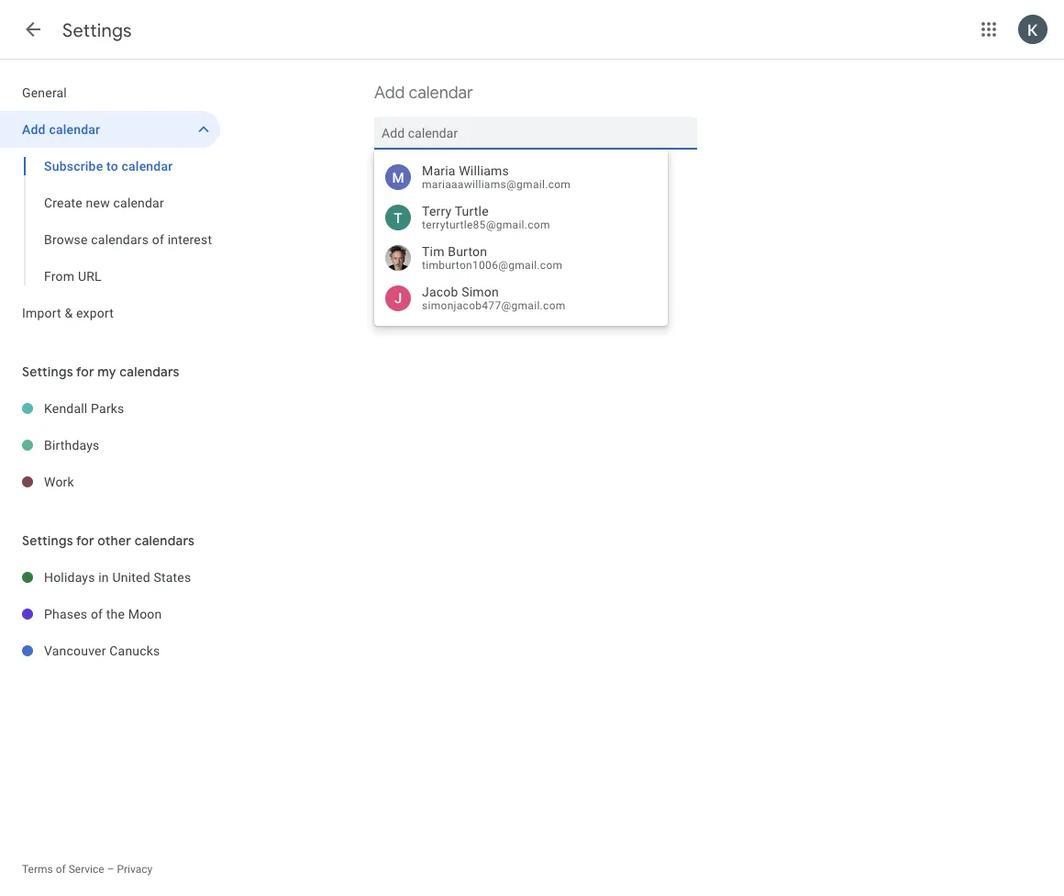 Task type: vqa. For each thing, say whether or not it's contained in the screenshot.
May 4 element
no



Task type: locate. For each thing, give the bounding box(es) containing it.
terry turtle terryturtle85@gmail.com
[[422, 203, 551, 231]]

calendar up maria
[[409, 82, 474, 103]]

1 horizontal spatial of
[[91, 606, 103, 621]]

subscribe
[[44, 158, 103, 173]]

2 for from the top
[[76, 532, 94, 549]]

settings for settings for other calendars
[[22, 532, 73, 549]]

add calendar up maria
[[375, 82, 474, 103]]

1 vertical spatial for
[[76, 532, 94, 549]]

vancouver canucks link
[[44, 632, 220, 669]]

add inside the add calendar tree item
[[22, 122, 46, 137]]

0 vertical spatial add calendar
[[375, 82, 474, 103]]

1 vertical spatial calendars
[[120, 364, 180, 380]]

work
[[44, 474, 74, 489]]

tim burton timburton1006@gmail.com
[[422, 244, 563, 272]]

tree
[[0, 74, 220, 331]]

0 horizontal spatial of
[[56, 863, 66, 876]]

1 vertical spatial add
[[22, 122, 46, 137]]

holidays
[[44, 570, 95, 585]]

calendar right to
[[122, 158, 173, 173]]

jacob simon simonjacob477@gmail.com
[[422, 284, 566, 312]]

holidays in united states link
[[44, 559, 220, 596]]

calendar
[[409, 82, 474, 103], [49, 122, 100, 137], [122, 158, 173, 173], [113, 195, 164, 210]]

states
[[154, 570, 191, 585]]

calendar up subscribe
[[49, 122, 100, 137]]

0 vertical spatial settings
[[62, 18, 132, 42]]

add calendar up subscribe
[[22, 122, 100, 137]]

go back image
[[22, 18, 44, 40]]

group
[[0, 148, 220, 295]]

add calendar
[[375, 82, 474, 103], [22, 122, 100, 137]]

0 vertical spatial for
[[76, 364, 94, 380]]

1 vertical spatial of
[[91, 606, 103, 621]]

kendall parks tree item
[[0, 390, 220, 427]]

the
[[106, 606, 125, 621]]

group containing subscribe to calendar
[[0, 148, 220, 295]]

settings up kendall
[[22, 364, 73, 380]]

burton
[[448, 244, 488, 259]]

1 for from the top
[[76, 364, 94, 380]]

kendall parks
[[44, 401, 124, 416]]

calendars right the my
[[120, 364, 180, 380]]

new
[[86, 195, 110, 210]]

0 horizontal spatial add
[[22, 122, 46, 137]]

settings
[[62, 18, 132, 42], [22, 364, 73, 380], [22, 532, 73, 549]]

holidays in united states
[[44, 570, 191, 585]]

my
[[98, 364, 116, 380]]

calendars
[[91, 232, 149, 247], [120, 364, 180, 380], [135, 532, 195, 549]]

settings up holidays
[[22, 532, 73, 549]]

of left interest at top
[[152, 232, 164, 247]]

0 horizontal spatial add calendar
[[22, 122, 100, 137]]

canucks
[[109, 643, 160, 658]]

birthdays tree item
[[0, 427, 220, 464]]

tim
[[422, 244, 445, 259]]

add calendar tree item
[[0, 111, 220, 148]]

for left the my
[[76, 364, 94, 380]]

maria
[[422, 163, 456, 178]]

settings for my calendars tree
[[0, 390, 220, 500]]

url
[[78, 268, 102, 284]]

privacy
[[117, 863, 153, 876]]

other
[[98, 532, 131, 549]]

1 horizontal spatial add calendar
[[375, 82, 474, 103]]

1 vertical spatial settings
[[22, 364, 73, 380]]

terryturtle85@gmail.com
[[422, 218, 551, 231]]

subscribe to calendar
[[44, 158, 173, 173]]

2 vertical spatial calendars
[[135, 532, 195, 549]]

add
[[375, 82, 405, 103], [22, 122, 46, 137]]

parks
[[91, 401, 124, 416]]

import
[[22, 305, 61, 320]]

1 vertical spatial add calendar
[[22, 122, 100, 137]]

simonjacob477@gmail.com
[[422, 299, 566, 312]]

for left other
[[76, 532, 94, 549]]

terms of service link
[[22, 863, 104, 876]]

terry
[[422, 203, 452, 219]]

settings for settings
[[62, 18, 132, 42]]

phases
[[44, 606, 87, 621]]

calendar up browse calendars of interest at the top left
[[113, 195, 164, 210]]

terms of service – privacy
[[22, 863, 153, 876]]

2 vertical spatial settings
[[22, 532, 73, 549]]

import & export
[[22, 305, 114, 320]]

2 horizontal spatial of
[[152, 232, 164, 247]]

mariaaawilliams@gmail.com
[[422, 178, 571, 191]]

0 vertical spatial add
[[375, 82, 405, 103]]

for
[[76, 364, 94, 380], [76, 532, 94, 549]]

of left the at the left bottom
[[91, 606, 103, 621]]

calendars down 'create new calendar'
[[91, 232, 149, 247]]

of inside tree item
[[91, 606, 103, 621]]

of
[[152, 232, 164, 247], [91, 606, 103, 621], [56, 863, 66, 876]]

work tree item
[[0, 464, 220, 500]]

settings right go back image
[[62, 18, 132, 42]]

list box
[[375, 157, 668, 319]]

kendall
[[44, 401, 88, 416]]

2 vertical spatial of
[[56, 863, 66, 876]]

of right terms
[[56, 863, 66, 876]]

maria williams mariaaawilliams@gmail.com
[[422, 163, 571, 191]]

phases of the moon
[[44, 606, 162, 621]]

calendars up 'states'
[[135, 532, 195, 549]]



Task type: describe. For each thing, give the bounding box(es) containing it.
birthdays
[[44, 437, 100, 453]]

for for other
[[76, 532, 94, 549]]

–
[[107, 863, 114, 876]]

settings for settings for my calendars
[[22, 364, 73, 380]]

phases of the moon link
[[44, 596, 220, 632]]

vancouver
[[44, 643, 106, 658]]

browse
[[44, 232, 88, 247]]

settings for other calendars
[[22, 532, 195, 549]]

browse calendars of interest
[[44, 232, 212, 247]]

of for moon
[[91, 606, 103, 621]]

calendars for other
[[135, 532, 195, 549]]

from
[[44, 268, 75, 284]]

create new calendar
[[44, 195, 164, 210]]

add calendar inside the add calendar tree item
[[22, 122, 100, 137]]

united
[[112, 570, 150, 585]]

vancouver canucks
[[44, 643, 160, 658]]

privacy link
[[117, 863, 153, 876]]

williams
[[459, 163, 509, 178]]

to
[[107, 158, 118, 173]]

jacob
[[422, 284, 459, 299]]

settings for other calendars tree
[[0, 559, 220, 669]]

list box containing maria williams
[[375, 157, 668, 319]]

&
[[65, 305, 73, 320]]

phases of the moon tree item
[[0, 596, 220, 632]]

export
[[76, 305, 114, 320]]

tree containing general
[[0, 74, 220, 331]]

moon
[[128, 606, 162, 621]]

0 vertical spatial calendars
[[91, 232, 149, 247]]

interest
[[168, 232, 212, 247]]

holidays in united states tree item
[[0, 559, 220, 596]]

simon
[[462, 284, 499, 299]]

calendar inside tree item
[[49, 122, 100, 137]]

settings for my calendars
[[22, 364, 180, 380]]

0 vertical spatial of
[[152, 232, 164, 247]]

for for my
[[76, 364, 94, 380]]

birthdays link
[[44, 427, 220, 464]]

vancouver canucks tree item
[[0, 632, 220, 669]]

create
[[44, 195, 83, 210]]

service
[[69, 863, 104, 876]]

calendars for my
[[120, 364, 180, 380]]

from url
[[44, 268, 102, 284]]

timburton1006@gmail.com
[[422, 259, 563, 272]]

in
[[98, 570, 109, 585]]

settings heading
[[62, 18, 132, 42]]

work link
[[44, 464, 220, 500]]

1 horizontal spatial add
[[375, 82, 405, 103]]

turtle
[[455, 203, 489, 219]]

of for –
[[56, 863, 66, 876]]

Add calendar text field
[[382, 117, 690, 150]]

general
[[22, 85, 67, 100]]

terms
[[22, 863, 53, 876]]



